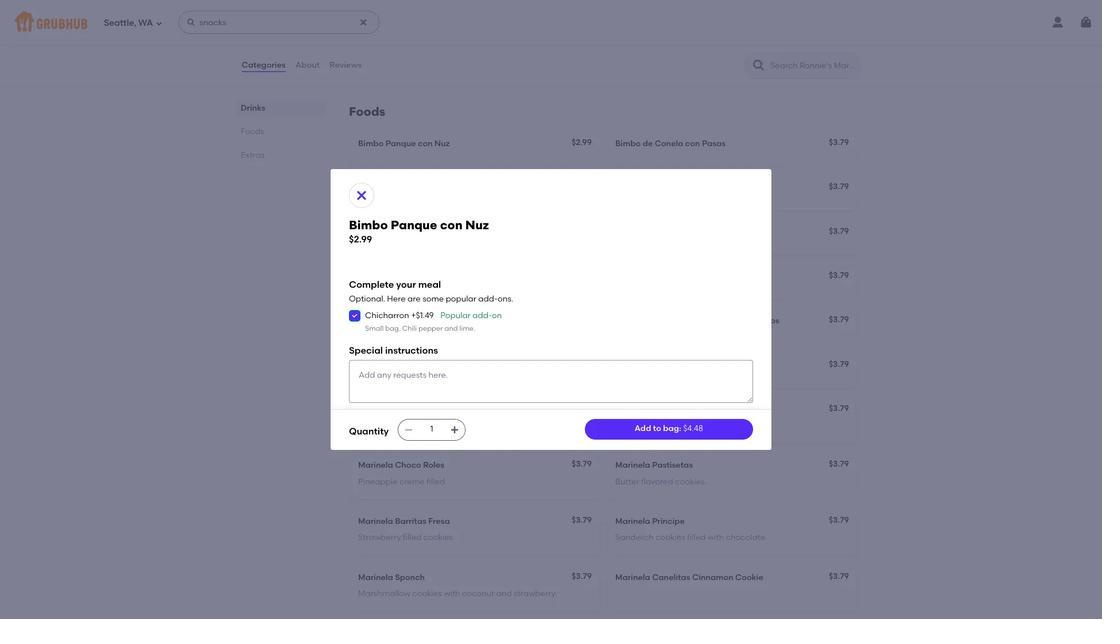 Task type: locate. For each thing, give the bounding box(es) containing it.
marinela for marinela canelitas cinnamon cookie
[[615, 573, 650, 583]]

cake.
[[663, 421, 684, 431]]

marinela gansito
[[615, 405, 683, 415]]

ons.
[[498, 295, 513, 305]]

cookies. down fresa
[[423, 533, 455, 543]]

$3.79 button for bimbo rebanadas
[[608, 265, 856, 299]]

and down popular
[[445, 325, 458, 333]]

gansito
[[652, 405, 683, 415]]

bimbo for bimbo panque con nuz $2.99
[[349, 218, 388, 233]]

mantecadas inside bimbo mini mantecadas "button"
[[404, 316, 454, 326]]

marinela up "pineapple"
[[358, 461, 393, 471]]

cookies for sponch
[[412, 589, 442, 599]]

svg image
[[186, 18, 195, 27], [359, 18, 368, 27], [404, 426, 413, 435]]

2 filled from the left
[[687, 533, 706, 543]]

0 vertical spatial cookies.
[[675, 477, 707, 487]]

add- inside complete your meal optional. here are some popular add-ons.
[[478, 295, 498, 305]]

1 vertical spatial nuz
[[465, 218, 489, 233]]

1 horizontal spatial cookies.
[[675, 477, 707, 487]]

and for pepper
[[445, 325, 458, 333]]

0 horizontal spatial foods
[[241, 127, 265, 137]]

chocolate
[[713, 316, 755, 326]]

1 horizontal spatial cookies
[[656, 533, 685, 543]]

bimbo de conela con pasas
[[615, 139, 726, 149]]

sponch
[[395, 573, 425, 583]]

1 vertical spatial foods
[[241, 127, 265, 137]]

add-
[[478, 295, 498, 305], [473, 311, 492, 321]]

mini for bimbo mini mantecadas
[[386, 316, 402, 326]]

butter flavored cookies.
[[615, 477, 707, 487]]

marinela up sandwich
[[615, 517, 650, 527]]

optional.
[[349, 295, 385, 305]]

about button
[[295, 45, 320, 86]]

bimbo
[[358, 139, 384, 149], [615, 139, 641, 149], [358, 183, 384, 193], [349, 218, 388, 233], [358, 228, 384, 237], [358, 272, 384, 282], [358, 316, 384, 326], [615, 316, 641, 326], [358, 361, 384, 371], [615, 361, 641, 371]]

throttle
[[374, 42, 405, 51]]

$3.79
[[829, 138, 849, 148], [829, 182, 849, 192], [829, 227, 849, 236], [829, 271, 849, 281], [829, 315, 849, 325], [572, 360, 592, 369], [829, 360, 849, 369], [572, 404, 592, 414], [829, 404, 849, 414], [572, 460, 592, 470], [829, 460, 849, 470], [572, 516, 592, 526], [829, 516, 849, 526], [572, 572, 592, 582], [829, 572, 849, 582]]

quantity
[[349, 427, 389, 437]]

nuz inside bimbo panque con nuz $2.99
[[465, 218, 489, 233]]

0 horizontal spatial con
[[418, 139, 433, 149]]

0 horizontal spatial cookies.
[[423, 533, 455, 543]]

nuz for bimbo panque con nuz $2.99
[[465, 218, 489, 233]]

1 vertical spatial cookies
[[412, 589, 442, 599]]

1 vertical spatial $3.79 button
[[608, 220, 856, 255]]

drink
[[669, 42, 690, 51]]

snack
[[638, 421, 661, 431]]

ml.
[[374, 2, 386, 12]]

con left pasas at the right
[[685, 139, 700, 149]]

panque up conchas
[[386, 139, 416, 149]]

1 horizontal spatial foods
[[349, 104, 385, 119]]

marinela up marshmallow
[[358, 573, 393, 583]]

add- up the "on" at left bottom
[[478, 295, 498, 305]]

bimbo panque con nuz
[[358, 139, 450, 149]]

chicharron + $1.49
[[365, 311, 434, 321]]

$3.79 button for bimbo conchas sabor vainilla
[[608, 176, 856, 210]]

1 horizontal spatial nuz
[[465, 218, 489, 233]]

are
[[408, 295, 421, 305]]

1 $3.79 button from the top
[[608, 176, 856, 210]]

nuz up sabor
[[435, 139, 450, 149]]

2 horizontal spatial svg image
[[404, 426, 413, 435]]

1 horizontal spatial filled
[[687, 533, 706, 543]]

marinela up 'filled'
[[615, 405, 650, 415]]

1 vertical spatial and
[[496, 589, 512, 599]]

sabor
[[423, 183, 446, 193]]

svg image
[[1079, 15, 1093, 29], [155, 20, 162, 27], [355, 189, 369, 203], [351, 313, 358, 320], [450, 426, 459, 435]]

marinela for marinela sponch
[[358, 573, 393, 583]]

marinela up strawberry
[[358, 517, 393, 527]]

svg image down "pinguinos"
[[404, 426, 413, 435]]

drinks
[[241, 103, 266, 113]]

complete your meal optional. here are some popular add-ons.
[[349, 280, 513, 305]]

mini down special instructions
[[386, 361, 402, 371]]

cookies
[[656, 533, 685, 543], [412, 589, 442, 599]]

and
[[445, 325, 458, 333], [496, 589, 512, 599]]

$3.79 button
[[608, 176, 856, 210], [608, 220, 856, 255], [608, 265, 856, 299]]

bag.
[[385, 325, 401, 333]]

Search Ronnie's Market search field
[[769, 60, 857, 71]]

filled down barritas in the left of the page
[[403, 533, 421, 543]]

0 vertical spatial $3.79 button
[[608, 176, 856, 210]]

bimbo inside bimbo panque con nuz $2.99
[[349, 218, 388, 233]]

marinela up the quantity
[[358, 405, 393, 415]]

pinguinos
[[395, 405, 434, 415]]

add- up lime.
[[473, 311, 492, 321]]

with left coconut
[[444, 589, 460, 599]]

0 vertical spatial cookies
[[656, 533, 685, 543]]

cookies down principe
[[656, 533, 685, 543]]

1 vertical spatial with
[[444, 589, 460, 599]]

bimbo for bimbo conchas sabor vainilla
[[358, 183, 384, 193]]

marinela sponch
[[358, 573, 425, 583]]

bimbo conchas sabor vainilla button
[[351, 176, 599, 210]]

bimbo inside button
[[358, 228, 384, 237]]

con inside bimbo panque con nuz $2.99
[[440, 218, 463, 233]]

Input item quantity number field
[[419, 420, 444, 441]]

bimbo for bimbo de conela con pasas
[[615, 139, 641, 149]]

strawberry filled cookies.
[[358, 533, 455, 543]]

wa
[[138, 18, 153, 28]]

0 vertical spatial and
[[445, 325, 458, 333]]

0 horizontal spatial and
[[445, 325, 458, 333]]

2 horizontal spatial con
[[685, 139, 700, 149]]

2 $3.79 button from the top
[[608, 220, 856, 255]]

0 horizontal spatial cookies
[[412, 589, 442, 599]]

mini for bimbo mini mantecadas nuts
[[386, 361, 402, 371]]

mantecadas for bimbo mini mantecadas nuts
[[404, 361, 454, 371]]

panque for bimbo panque con nuz $2.99
[[391, 218, 437, 233]]

nuz down bimbo conchas sabor vainilla button
[[465, 218, 489, 233]]

mini left chili
[[386, 316, 402, 326]]

with left chocolate.
[[708, 533, 724, 543]]

canelitas
[[652, 573, 690, 583]]

creme
[[399, 477, 425, 487]]

marinela left the canelitas
[[615, 573, 650, 583]]

bimbo for bimbo donas azucaradas
[[615, 361, 641, 371]]

foods up extras
[[241, 127, 265, 137]]

conchas
[[386, 183, 421, 193]]

1 horizontal spatial svg image
[[359, 18, 368, 27]]

foods up the bimbo panque con nuz
[[349, 104, 385, 119]]

chocolate.
[[726, 533, 767, 543]]

bimbo for bimbo nito
[[358, 228, 384, 237]]

con for bimbo panque con nuz
[[418, 139, 433, 149]]

cookies down sponch
[[412, 589, 442, 599]]

lime.
[[460, 325, 475, 333]]

filled
[[403, 533, 421, 543], [687, 533, 706, 543]]

rebanadas
[[386, 272, 431, 282]]

0 vertical spatial add-
[[478, 295, 498, 305]]

barritas
[[395, 517, 426, 527]]

$2.99
[[572, 40, 592, 50], [829, 40, 849, 50], [572, 138, 592, 148], [349, 234, 372, 245]]

$3.79 button for bimbo nito
[[608, 220, 856, 255]]

1 vertical spatial cookies.
[[423, 533, 455, 543]]

marinela
[[358, 405, 393, 415], [615, 405, 650, 415], [358, 461, 393, 471], [615, 461, 650, 471], [358, 517, 393, 527], [615, 517, 650, 527], [358, 573, 393, 583], [615, 573, 650, 583]]

bimbo mini mantecadas
[[358, 316, 454, 326]]

extras tab
[[241, 149, 321, 161]]

filled up marinela canelitas cinnamon cookie
[[687, 533, 706, 543]]

marshmallow
[[358, 589, 410, 599]]

1 horizontal spatial and
[[496, 589, 512, 599]]

bimbo conchas sabor vainilla
[[358, 183, 477, 193]]

panque down bimbo conchas sabor vainilla
[[391, 218, 437, 233]]

foods tab
[[241, 126, 321, 138]]

svg image right wa
[[186, 18, 195, 27]]

mini inside "button"
[[386, 316, 402, 326]]

cookies. down pastisetas at bottom right
[[675, 477, 707, 487]]

1 vertical spatial panque
[[391, 218, 437, 233]]

1 horizontal spatial with
[[708, 533, 724, 543]]

bimbo for bimbo mini mantecadas chocolate chips
[[615, 316, 641, 326]]

bimbo for bimbo mini mantecadas
[[358, 316, 384, 326]]

0 horizontal spatial nuz
[[435, 139, 450, 149]]

main navigation navigation
[[0, 0, 1102, 45]]

0 vertical spatial nuz
[[435, 139, 450, 149]]

energy
[[640, 42, 667, 51]]

Special instructions text field
[[349, 360, 753, 403]]

bimbo panque con nuz $2.99
[[349, 218, 489, 245]]

0 vertical spatial panque
[[386, 139, 416, 149]]

panque
[[386, 139, 416, 149], [391, 218, 437, 233]]

bimbo mini mantecadas button
[[351, 309, 599, 344]]

$2.99 inside bimbo panque con nuz $2.99
[[349, 234, 372, 245]]

panque inside bimbo panque con nuz $2.99
[[391, 218, 437, 233]]

de
[[643, 139, 653, 149]]

marinela barritas fresa
[[358, 517, 450, 527]]

con
[[418, 139, 433, 149], [685, 139, 700, 149], [440, 218, 463, 233]]

extras
[[241, 150, 265, 160]]

marinela pastisetas
[[615, 461, 693, 471]]

bimbo for bimbo panque con nuz
[[358, 139, 384, 149]]

reviews button
[[329, 45, 362, 86]]

2 vertical spatial $3.79 button
[[608, 265, 856, 299]]

marinela up butter
[[615, 461, 650, 471]]

add to bag: $4.48
[[635, 424, 703, 434]]

svg image down 355
[[359, 18, 368, 27]]

3 $3.79 button from the top
[[608, 265, 856, 299]]

foods inside 'foods' tab
[[241, 127, 265, 137]]

nito
[[386, 228, 402, 237]]

here
[[387, 295, 406, 305]]

0 horizontal spatial filled
[[403, 533, 421, 543]]

mini up donas at the right
[[643, 316, 659, 326]]

cookies. for marinela pastisetas
[[675, 477, 707, 487]]

small bag. chili pepper and lime.
[[365, 325, 475, 333]]

con up bimbo conchas sabor vainilla
[[418, 139, 433, 149]]

bimbo inside "button"
[[358, 316, 384, 326]]

355 ml. button
[[351, 0, 599, 24]]

and right coconut
[[496, 589, 512, 599]]

1 horizontal spatial con
[[440, 218, 463, 233]]

pepper
[[419, 325, 443, 333]]

on
[[492, 311, 502, 321]]

con down vainilla
[[440, 218, 463, 233]]

filled.
[[426, 477, 447, 487]]

355 ml.
[[358, 2, 386, 12]]

drinks tab
[[241, 102, 321, 114]]

marinela for marinela principe
[[615, 517, 650, 527]]

355
[[358, 2, 372, 12]]

cookies.
[[675, 477, 707, 487], [423, 533, 455, 543]]

categories button
[[241, 45, 286, 86]]



Task type: vqa. For each thing, say whether or not it's contained in the screenshot.
includes:
no



Task type: describe. For each thing, give the bounding box(es) containing it.
meal
[[418, 280, 441, 290]]

16
[[358, 58, 366, 68]]

0 horizontal spatial with
[[444, 589, 460, 599]]

marinela choco roles
[[358, 461, 444, 471]]

to
[[653, 424, 661, 434]]

your
[[396, 280, 416, 290]]

popular
[[440, 311, 471, 321]]

bimbo mini mantecadas nuts
[[358, 361, 474, 371]]

complete
[[349, 280, 394, 290]]

bimbo rebanadas
[[358, 272, 431, 282]]

azucaradas
[[670, 361, 718, 371]]

cookie
[[735, 573, 763, 583]]

filled snack cake.
[[615, 421, 684, 431]]

mini for bimbo mini mantecadas chocolate chips
[[643, 316, 659, 326]]

bimbo rebanadas button
[[351, 265, 599, 299]]

oz.
[[368, 58, 378, 68]]

conela
[[655, 139, 683, 149]]

special instructions
[[349, 346, 438, 357]]

marinela for marinela pastisetas
[[615, 461, 650, 471]]

donas
[[643, 361, 668, 371]]

full
[[358, 42, 372, 51]]

small
[[365, 325, 384, 333]]

0 vertical spatial foods
[[349, 104, 385, 119]]

full throttle
[[358, 42, 405, 51]]

seattle, wa
[[104, 18, 153, 28]]

bag:
[[663, 424, 681, 434]]

0 vertical spatial with
[[708, 533, 724, 543]]

marinela principe
[[615, 517, 685, 527]]

some
[[423, 295, 444, 305]]

reign energy drink
[[615, 42, 690, 51]]

cookies for principe
[[656, 533, 685, 543]]

panque for bimbo panque con nuz
[[386, 139, 416, 149]]

seattle,
[[104, 18, 136, 28]]

bimbo for bimbo mini mantecadas nuts
[[358, 361, 384, 371]]

pastisetas
[[652, 461, 693, 471]]

bimbo donas azucaradas
[[615, 361, 718, 371]]

sandwich
[[615, 533, 654, 543]]

con for bimbo panque con nuz $2.99
[[440, 218, 463, 233]]

marinela for marinela pinguinos
[[358, 405, 393, 415]]

filled
[[615, 421, 636, 431]]

cinnamon
[[692, 573, 733, 583]]

special
[[349, 346, 383, 357]]

chips
[[757, 316, 779, 326]]

chicharron
[[365, 311, 409, 321]]

strawberry
[[358, 533, 401, 543]]

categories
[[242, 60, 286, 70]]

bimbo mini mantecadas chocolate chips
[[615, 316, 779, 326]]

chili
[[402, 325, 417, 333]]

nuz for bimbo panque con nuz
[[435, 139, 450, 149]]

0 horizontal spatial svg image
[[186, 18, 195, 27]]

vainilla
[[448, 183, 477, 193]]

+
[[411, 311, 416, 321]]

and for coconut
[[496, 589, 512, 599]]

roles
[[423, 461, 444, 471]]

strawberry.
[[514, 589, 557, 599]]

cookies. for marinela barritas fresa
[[423, 533, 455, 543]]

pineapple creme filled.
[[358, 477, 447, 487]]

marinela for marinela barritas fresa
[[358, 517, 393, 527]]

mantecadas for bimbo mini mantecadas chocolate chips
[[661, 316, 711, 326]]

about
[[295, 60, 320, 70]]

add
[[635, 424, 651, 434]]

fresa
[[428, 517, 450, 527]]

pasas
[[702, 139, 726, 149]]

search icon image
[[752, 59, 766, 72]]

principe
[[652, 517, 685, 527]]

1 vertical spatial add-
[[473, 311, 492, 321]]

mantecadas for bimbo mini mantecadas
[[404, 316, 454, 326]]

nuts
[[456, 361, 474, 371]]

sandwich cookies filled with chocolate.
[[615, 533, 767, 543]]

marinela canelitas cinnamon cookie
[[615, 573, 763, 583]]

reviews
[[330, 60, 362, 70]]

marinela pinguinos
[[358, 405, 434, 415]]

bimbo nito button
[[351, 220, 599, 255]]

1 filled from the left
[[403, 533, 421, 543]]

popular
[[446, 295, 476, 305]]

marinela for marinela choco roles
[[358, 461, 393, 471]]

bimbo for bimbo rebanadas
[[358, 272, 384, 282]]

bimbo nito
[[358, 228, 402, 237]]

marshmallow cookies with coconut and strawberry.
[[358, 589, 557, 599]]

reign
[[615, 42, 638, 51]]

marinela for marinela gansito
[[615, 405, 650, 415]]

choco
[[395, 461, 421, 471]]

16 oz.
[[358, 58, 378, 68]]

pineapple
[[358, 477, 398, 487]]



